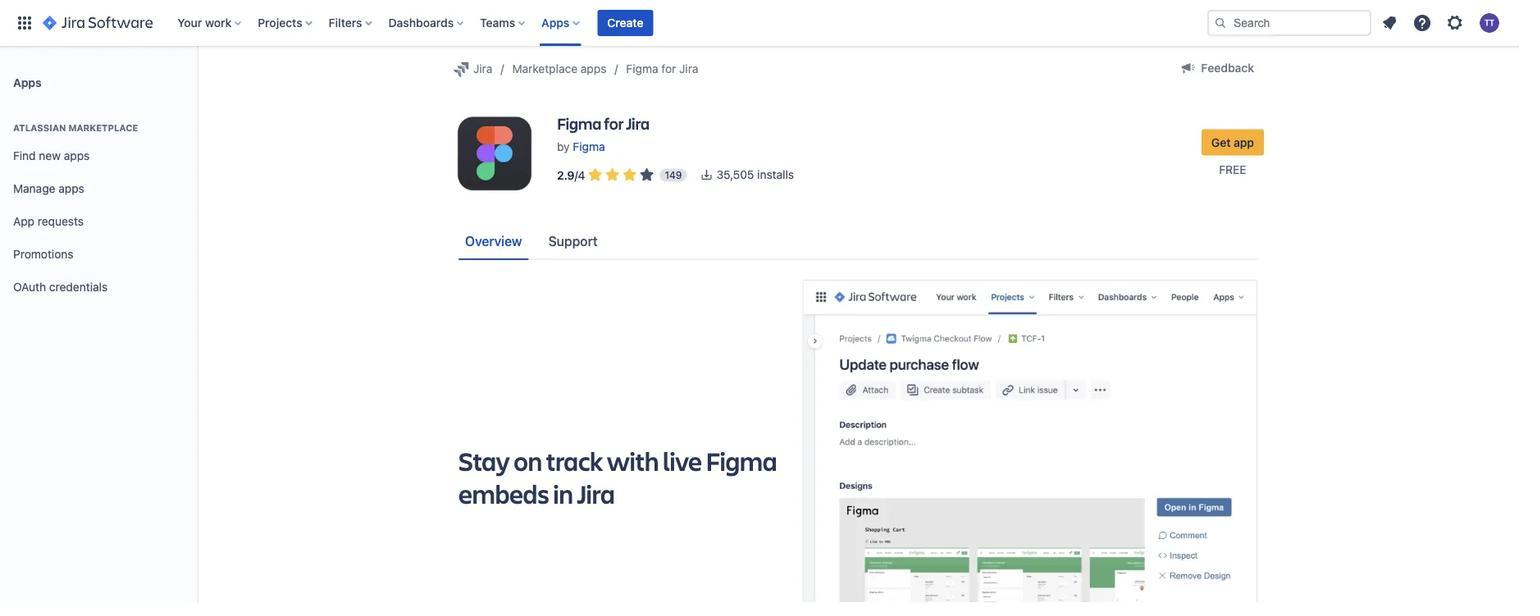 Task type: vqa. For each thing, say whether or not it's contained in the screenshot.
Jira Software image
yes



Task type: locate. For each thing, give the bounding box(es) containing it.
1 vertical spatial for
[[604, 112, 624, 134]]

apps up marketplace apps
[[542, 16, 570, 30]]

overview
[[465, 233, 522, 249]]

apps inside manage apps link
[[58, 182, 84, 195]]

1 horizontal spatial marketplace
[[512, 62, 578, 76]]

/
[[575, 168, 578, 182]]

for up figma link on the top
[[604, 112, 624, 134]]

for
[[662, 62, 676, 76], [604, 112, 624, 134]]

projects
[[258, 16, 303, 30]]

0 vertical spatial marketplace
[[512, 62, 578, 76]]

context icon image
[[452, 59, 472, 79], [452, 59, 472, 79]]

projects button
[[253, 10, 319, 36]]

for inside figma for jira by figma
[[604, 112, 624, 134]]

dashboards button
[[384, 10, 470, 36]]

0 vertical spatial for
[[662, 62, 676, 76]]

work
[[205, 16, 232, 30]]

for for figma for jira by figma
[[604, 112, 624, 134]]

2 vertical spatial apps
[[58, 182, 84, 195]]

credentials
[[49, 280, 108, 294]]

marketplace apps link
[[512, 59, 607, 79]]

figma down create button
[[627, 62, 659, 76]]

sidebar navigation image
[[179, 66, 215, 98]]

jira
[[474, 62, 493, 76], [680, 62, 699, 76], [626, 112, 650, 134], [577, 476, 615, 511]]

apps up requests
[[58, 182, 84, 195]]

jira software image
[[43, 13, 153, 33], [43, 13, 153, 33]]

your
[[177, 16, 202, 30]]

for inside figma for jira link
[[662, 62, 676, 76]]

manage apps
[[13, 182, 84, 195]]

149
[[665, 169, 682, 181]]

support
[[549, 233, 598, 249]]

apps
[[581, 62, 607, 76], [64, 149, 90, 163], [58, 182, 84, 195]]

banner
[[0, 0, 1520, 46]]

manage
[[13, 182, 55, 195]]

0 vertical spatial apps
[[542, 16, 570, 30]]

banner containing your work
[[0, 0, 1520, 46]]

oauth
[[13, 280, 46, 294]]

figma
[[627, 62, 659, 76], [557, 112, 602, 134], [573, 140, 605, 154], [706, 443, 777, 478]]

0 vertical spatial apps
[[581, 62, 607, 76]]

0 horizontal spatial for
[[604, 112, 624, 134]]

apps down primary element
[[581, 62, 607, 76]]

overview tab
[[452, 223, 536, 260]]

track
[[546, 443, 603, 478]]

marketplace down apps popup button
[[512, 62, 578, 76]]

download icon image
[[700, 168, 714, 181]]

find new apps
[[13, 149, 90, 163]]

1 horizontal spatial apps
[[542, 16, 570, 30]]

apps button
[[537, 10, 586, 36]]

apps for marketplace apps
[[581, 62, 607, 76]]

free
[[1220, 163, 1247, 176]]

requests
[[38, 215, 84, 228]]

apps
[[542, 16, 570, 30], [13, 75, 42, 89]]

feedback button
[[1169, 55, 1265, 81]]

promotions
[[13, 248, 73, 261]]

feedback
[[1202, 61, 1255, 75]]

app requests link
[[7, 205, 190, 238]]

atlassian marketplace
[[13, 123, 138, 133]]

stay
[[459, 443, 510, 478]]

stay on track with live figma embeds in jira
[[459, 443, 777, 511]]

tab list
[[452, 223, 1265, 260]]

1 horizontal spatial for
[[662, 62, 676, 76]]

teams
[[480, 16, 516, 30]]

support tab
[[536, 223, 611, 260]]

marketplace apps
[[512, 62, 607, 76]]

0 horizontal spatial apps
[[13, 75, 42, 89]]

Search field
[[1208, 10, 1372, 36]]

for down primary element
[[662, 62, 676, 76]]

apps inside marketplace apps link
[[581, 62, 607, 76]]

1 vertical spatial marketplace
[[68, 123, 138, 133]]

by
[[557, 140, 570, 154]]

apps right new
[[64, 149, 90, 163]]

marketplace
[[512, 62, 578, 76], [68, 123, 138, 133]]

figma right live
[[706, 443, 777, 478]]

settings image
[[1446, 13, 1466, 33]]

jira link
[[452, 59, 493, 79]]

filters button
[[324, 10, 379, 36]]

35,505 installs
[[717, 168, 795, 181]]

primary element
[[10, 0, 1208, 46]]

2.9
[[557, 168, 575, 182]]

new
[[39, 149, 61, 163]]

marketplace up find new apps 'link'
[[68, 123, 138, 133]]

apps up atlassian
[[13, 75, 42, 89]]

1 vertical spatial apps
[[64, 149, 90, 163]]

0 horizontal spatial marketplace
[[68, 123, 138, 133]]

app
[[13, 215, 35, 228]]

app requests
[[13, 215, 84, 228]]



Task type: describe. For each thing, give the bounding box(es) containing it.
app
[[1234, 135, 1255, 149]]

figma up figma link on the top
[[557, 112, 602, 134]]

help image
[[1413, 13, 1433, 33]]

create
[[608, 16, 644, 30]]

oauth credentials link
[[7, 271, 190, 304]]

teams button
[[475, 10, 532, 36]]

find new apps link
[[7, 140, 190, 172]]

figma for jira
[[627, 62, 699, 76]]

find
[[13, 149, 36, 163]]

get app button
[[1202, 129, 1265, 156]]

apps inside find new apps 'link'
[[64, 149, 90, 163]]

filters
[[329, 16, 362, 30]]

in
[[553, 476, 573, 511]]

apps inside apps popup button
[[542, 16, 570, 30]]

atlassian marketplace group
[[7, 105, 190, 309]]

dashboards
[[389, 16, 454, 30]]

marketplace inside group
[[68, 123, 138, 133]]

4
[[578, 168, 586, 182]]

create button
[[598, 10, 654, 36]]

1 vertical spatial apps
[[13, 75, 42, 89]]

notifications image
[[1380, 13, 1400, 33]]

with
[[607, 443, 659, 478]]

your work
[[177, 16, 232, 30]]

tab list containing overview
[[452, 223, 1265, 260]]

your profile and settings image
[[1481, 13, 1500, 33]]

appswitcher icon image
[[15, 13, 34, 33]]

get
[[1212, 135, 1231, 149]]

oauth credentials
[[13, 280, 108, 294]]

manage apps link
[[7, 172, 190, 205]]

for for figma for jira
[[662, 62, 676, 76]]

promotions link
[[7, 238, 190, 271]]

get app
[[1212, 135, 1255, 149]]

figma for jira link
[[627, 59, 699, 79]]

on
[[514, 443, 542, 478]]

figma right by
[[573, 140, 605, 154]]

figma inside stay on track with live figma embeds in jira
[[706, 443, 777, 478]]

35,505
[[717, 168, 755, 181]]

apps for manage apps
[[58, 182, 84, 195]]

live
[[663, 443, 702, 478]]

figma for jira by figma
[[557, 112, 650, 154]]

jira inside stay on track with live figma embeds in jira
[[577, 476, 615, 511]]

atlassian
[[13, 123, 66, 133]]

installs
[[758, 168, 795, 181]]

your work button
[[173, 10, 248, 36]]

search image
[[1215, 16, 1228, 30]]

2.9 / 4
[[557, 168, 586, 182]]

jira inside figma for jira by figma
[[626, 112, 650, 134]]

figma link
[[573, 140, 605, 154]]

embeds
[[459, 476, 549, 511]]



